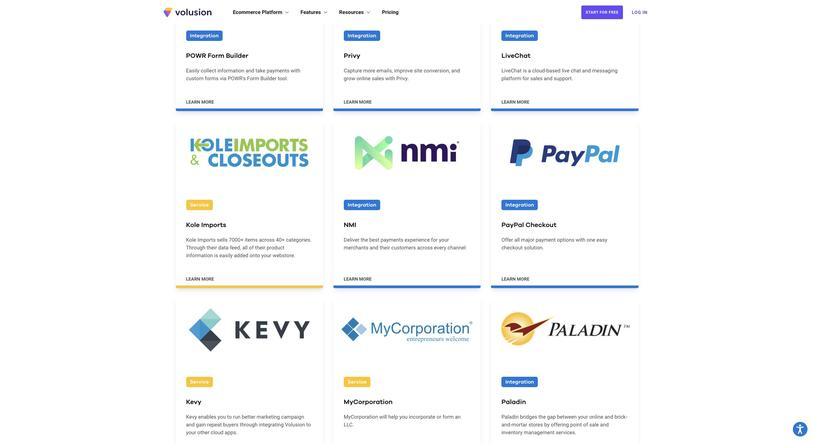 Task type: describe. For each thing, give the bounding box(es) containing it.
enables
[[198, 414, 217, 421]]

of inside kole imports sells 7000+ items across 40+ categories. through their data feed, all of their product information is easily added onto your webstore.
[[249, 245, 254, 251]]

integration for powr form builder
[[190, 33, 219, 38]]

by
[[545, 422, 550, 428]]

cloud
[[211, 430, 224, 436]]

0 horizontal spatial form
[[208, 53, 225, 59]]

across inside kole imports sells 7000+ items across 40+ categories. through their data feed, all of their product information is easily added onto your webstore.
[[259, 237, 275, 243]]

channel
[[448, 245, 466, 251]]

based
[[547, 68, 561, 74]]

pricing
[[382, 9, 399, 15]]

onto
[[250, 253, 260, 259]]

start
[[586, 10, 599, 15]]

mortar
[[512, 422, 528, 428]]

incorporate
[[409, 414, 436, 421]]

learn for nmi
[[344, 277, 358, 282]]

log in link
[[629, 5, 652, 20]]

privy image
[[334, 0, 481, 15]]

their for kole imports
[[207, 245, 217, 251]]

start for free link
[[582, 6, 624, 19]]

will
[[380, 414, 387, 421]]

integrating
[[259, 422, 284, 428]]

capture more emails, improve site conversion, and grow online sales with privy.
[[344, 68, 461, 82]]

customers
[[392, 245, 416, 251]]

or
[[437, 414, 442, 421]]

in
[[643, 10, 648, 15]]

kole imports
[[186, 222, 226, 229]]

0 horizontal spatial to
[[227, 414, 232, 421]]

more for kole imports
[[202, 277, 214, 282]]

imports for kole imports
[[201, 222, 226, 229]]

learn more for privy
[[344, 100, 372, 105]]

inventory
[[502, 430, 523, 436]]

the inside deliver the best payments experience for your merchants and their customers across every channel
[[361, 237, 368, 243]]

tool.
[[278, 75, 288, 82]]

paladin image
[[492, 299, 639, 362]]

sale
[[590, 422, 600, 428]]

every
[[435, 245, 447, 251]]

paypal checkout
[[502, 222, 557, 229]]

service for kevy
[[190, 380, 209, 385]]

apps.
[[225, 430, 238, 436]]

and inside kevy enables you to run better marketing campaign and gain repeat buyers through integrating volusion to your other cloud apps.
[[186, 422, 195, 428]]

the inside paladin bridges the gap between your online and brick- and-mortar stores by offering point of sale and inventory management services.
[[539, 414, 546, 421]]

ecommerce platform button
[[233, 8, 290, 16]]

integration for livechat
[[506, 33, 535, 38]]

bridges
[[521, 414, 538, 421]]

and right chat
[[583, 68, 592, 74]]

your inside paladin bridges the gap between your online and brick- and-mortar stores by offering point of sale and inventory management services.
[[579, 414, 589, 421]]

learn for livechat
[[502, 100, 516, 105]]

kevy enables you to run better marketing campaign and gain repeat buyers through integrating volusion to your other cloud apps.
[[186, 414, 311, 436]]

service for kole imports
[[190, 203, 209, 208]]

live
[[562, 68, 570, 74]]

online inside capture more emails, improve site conversion, and grow online sales with privy.
[[357, 75, 371, 82]]

and down based
[[544, 75, 553, 82]]

emails,
[[377, 68, 393, 74]]

paypal
[[502, 222, 525, 229]]

resources button
[[339, 8, 372, 16]]

offer all major payment options with one easy checkout solution.
[[502, 237, 608, 251]]

offering
[[552, 422, 570, 428]]

integration for nmi
[[348, 203, 377, 208]]

for inside 'livechat is a cloud-based live chat and messaging platform for sales and support.'
[[523, 75, 530, 82]]

and inside capture more emails, improve site conversion, and grow online sales with privy.
[[452, 68, 461, 74]]

repeat
[[207, 422, 222, 428]]

log
[[633, 10, 642, 15]]

offer
[[502, 237, 514, 243]]

sales inside 'livechat is a cloud-based live chat and messaging platform for sales and support.'
[[531, 75, 543, 82]]

point
[[571, 422, 583, 428]]

you inside kevy enables you to run better marketing campaign and gain repeat buyers through integrating volusion to your other cloud apps.
[[218, 414, 226, 421]]

information inside kole imports sells 7000+ items across 40+ categories. through their data feed, all of their product information is easily added onto your webstore.
[[186, 253, 213, 259]]

paypal checkout image
[[492, 122, 639, 184]]

best
[[370, 237, 380, 243]]

capture
[[344, 68, 362, 74]]

your inside kevy enables you to run better marketing campaign and gain repeat buyers through integrating volusion to your other cloud apps.
[[186, 430, 196, 436]]

more for paypal checkout
[[517, 277, 530, 282]]

paladin for paladin
[[502, 399, 527, 406]]

ecommerce
[[233, 9, 261, 15]]

run
[[233, 414, 241, 421]]

more for nmi
[[359, 277, 372, 282]]

deliver
[[344, 237, 360, 243]]

livechat is a cloud-based live chat and messaging platform for sales and support.
[[502, 68, 618, 82]]

items
[[245, 237, 258, 243]]

mycorporation image
[[334, 299, 481, 362]]

kole imports sells 7000+ items across 40+ categories. through their data feed, all of their product information is easily added onto your webstore.
[[186, 237, 312, 259]]

options
[[558, 237, 575, 243]]

features button
[[301, 8, 329, 16]]

gap
[[548, 414, 556, 421]]

checkout
[[526, 222, 557, 229]]

log in
[[633, 10, 648, 15]]

other
[[198, 430, 210, 436]]

site
[[415, 68, 423, 74]]

feed,
[[230, 245, 241, 251]]

platform
[[502, 75, 522, 82]]

and right sale
[[601, 422, 609, 428]]

messaging
[[593, 68, 618, 74]]

collect
[[201, 68, 216, 74]]

mycorporation for mycorporation
[[344, 399, 393, 406]]

via
[[220, 75, 227, 82]]

integration for privy
[[348, 33, 377, 38]]

form
[[443, 414, 454, 421]]

learn more for livechat
[[502, 100, 530, 105]]

payments inside deliver the best payments experience for your merchants and their customers across every channel
[[381, 237, 404, 243]]

with inside easily collect information and take payments with custom forms via powr's form builder tool.
[[291, 68, 301, 74]]

with inside "offer all major payment options with one easy checkout solution."
[[576, 237, 586, 243]]

chat
[[571, 68, 582, 74]]

forms
[[205, 75, 219, 82]]

volusion
[[285, 422, 305, 428]]

support.
[[554, 75, 574, 82]]

learn more button for powr form builder
[[186, 99, 214, 105]]

mycorporation will help you incorporate or form an llc.
[[344, 414, 461, 428]]

more for livechat
[[517, 100, 530, 105]]

paladin bridges the gap between your online and brick- and-mortar stores by offering point of sale and inventory management services.
[[502, 414, 628, 436]]

integration for paladin
[[506, 380, 535, 385]]

nmi
[[344, 222, 357, 229]]

learn for privy
[[344, 100, 358, 105]]

resources
[[339, 9, 364, 15]]

take
[[256, 68, 266, 74]]

grow
[[344, 75, 356, 82]]

learn more for nmi
[[344, 277, 372, 282]]

gain
[[196, 422, 206, 428]]

checkout
[[502, 245, 523, 251]]

livechat for livechat
[[502, 53, 531, 59]]

learn more button for paypal checkout
[[502, 276, 530, 283]]

improve
[[395, 68, 413, 74]]

features
[[301, 9, 321, 15]]

2 their from the left
[[255, 245, 266, 251]]

better
[[242, 414, 256, 421]]

and inside easily collect information and take payments with custom forms via powr's form builder tool.
[[246, 68, 254, 74]]

powr form builder image
[[176, 0, 323, 15]]



Task type: locate. For each thing, give the bounding box(es) containing it.
0 horizontal spatial information
[[186, 253, 213, 259]]

learn more down checkout
[[502, 277, 530, 282]]

and right conversion,
[[452, 68, 461, 74]]

0 horizontal spatial sales
[[372, 75, 384, 82]]

0 vertical spatial is
[[523, 68, 527, 74]]

llc.
[[344, 422, 354, 428]]

and
[[246, 68, 254, 74], [452, 68, 461, 74], [583, 68, 592, 74], [544, 75, 553, 82], [370, 245, 379, 251], [605, 414, 614, 421], [186, 422, 195, 428], [601, 422, 609, 428]]

0 vertical spatial kole
[[186, 222, 200, 229]]

powr's
[[228, 75, 246, 82]]

1 horizontal spatial across
[[418, 245, 433, 251]]

1 vertical spatial to
[[307, 422, 311, 428]]

learn more down grow
[[344, 100, 372, 105]]

stores
[[529, 422, 544, 428]]

easy
[[597, 237, 608, 243]]

1 sales from the left
[[372, 75, 384, 82]]

sales down the emails,
[[372, 75, 384, 82]]

1 horizontal spatial online
[[590, 414, 604, 421]]

livechat inside 'livechat is a cloud-based live chat and messaging platform for sales and support.'
[[502, 68, 522, 74]]

2 horizontal spatial their
[[380, 245, 390, 251]]

builder inside easily collect information and take payments with custom forms via powr's form builder tool.
[[261, 75, 277, 82]]

0 vertical spatial all
[[515, 237, 520, 243]]

service for mycorporation
[[348, 380, 367, 385]]

cloud-
[[533, 68, 547, 74]]

2 kole from the top
[[186, 237, 196, 243]]

livechat up platform
[[502, 68, 522, 74]]

1 vertical spatial all
[[243, 245, 248, 251]]

and left take
[[246, 68, 254, 74]]

1 vertical spatial online
[[590, 414, 604, 421]]

2 sales from the left
[[531, 75, 543, 82]]

powr
[[186, 53, 206, 59]]

learn more button for nmi
[[344, 276, 372, 283]]

learn more button down merchants
[[344, 276, 372, 283]]

learn more down through
[[186, 277, 214, 282]]

sales inside capture more emails, improve site conversion, and grow online sales with privy.
[[372, 75, 384, 82]]

added
[[234, 253, 249, 259]]

kevy up gain
[[186, 414, 197, 421]]

you inside mycorporation will help you incorporate or form an llc.
[[400, 414, 408, 421]]

0 vertical spatial form
[[208, 53, 225, 59]]

between
[[558, 414, 577, 421]]

1 vertical spatial with
[[386, 75, 395, 82]]

0 horizontal spatial across
[[259, 237, 275, 243]]

mycorporation for mycorporation will help you incorporate or form an llc.
[[344, 414, 378, 421]]

2 livechat from the top
[[502, 68, 522, 74]]

their left customers
[[380, 245, 390, 251]]

privy.
[[397, 75, 409, 82]]

learn more down merchants
[[344, 277, 372, 282]]

more for powr form builder
[[202, 100, 214, 105]]

learn more
[[186, 100, 214, 105], [344, 100, 372, 105], [502, 100, 530, 105], [186, 277, 214, 282], [344, 277, 372, 282], [502, 277, 530, 282]]

2 mycorporation from the top
[[344, 414, 378, 421]]

paladin for paladin bridges the gap between your online and brick- and-mortar stores by offering point of sale and inventory management services.
[[502, 414, 519, 421]]

1 horizontal spatial information
[[218, 68, 245, 74]]

all inside kole imports sells 7000+ items across 40+ categories. through their data feed, all of their product information is easily added onto your webstore.
[[243, 245, 248, 251]]

learn for kole imports
[[186, 277, 200, 282]]

across down experience
[[418, 245, 433, 251]]

sales
[[372, 75, 384, 82], [531, 75, 543, 82]]

learn more button for privy
[[344, 99, 372, 105]]

kole for kole imports sells 7000+ items across 40+ categories. through their data feed, all of their product information is easily added onto your webstore.
[[186, 237, 196, 243]]

learn for powr form builder
[[186, 100, 200, 105]]

easily
[[220, 253, 233, 259]]

form down take
[[247, 75, 259, 82]]

information down through
[[186, 253, 213, 259]]

is inside kole imports sells 7000+ items across 40+ categories. through their data feed, all of their product information is easily added onto your webstore.
[[214, 253, 218, 259]]

for
[[523, 75, 530, 82], [432, 237, 438, 243]]

1 you from the left
[[218, 414, 226, 421]]

free
[[609, 10, 619, 15]]

learn more down custom
[[186, 100, 214, 105]]

all up checkout
[[515, 237, 520, 243]]

management
[[524, 430, 555, 436]]

learn more for powr form builder
[[186, 100, 214, 105]]

imports for kole imports sells 7000+ items across 40+ categories. through their data feed, all of their product information is easily added onto your webstore.
[[198, 237, 216, 243]]

integration for paypal checkout
[[506, 203, 535, 208]]

1 horizontal spatial is
[[523, 68, 527, 74]]

learn more button down through
[[186, 276, 214, 283]]

all up added
[[243, 245, 248, 251]]

2 you from the left
[[400, 414, 408, 421]]

through
[[186, 245, 206, 251]]

kevy inside kevy enables you to run better marketing campaign and gain repeat buyers through integrating volusion to your other cloud apps.
[[186, 414, 197, 421]]

for up every
[[432, 237, 438, 243]]

their up onto
[[255, 245, 266, 251]]

webstore.
[[273, 253, 296, 259]]

kole inside kole imports sells 7000+ items across 40+ categories. through their data feed, all of their product information is easily added onto your webstore.
[[186, 237, 196, 243]]

1 vertical spatial form
[[247, 75, 259, 82]]

online down capture
[[357, 75, 371, 82]]

0 vertical spatial to
[[227, 414, 232, 421]]

imports up through
[[198, 237, 216, 243]]

of
[[249, 245, 254, 251], [584, 422, 589, 428]]

sales down 'cloud-'
[[531, 75, 543, 82]]

mycorporation up 'will'
[[344, 399, 393, 406]]

for down a
[[523, 75, 530, 82]]

your up every
[[439, 237, 449, 243]]

form up collect
[[208, 53, 225, 59]]

one
[[587, 237, 596, 243]]

kole imports image
[[176, 122, 323, 184]]

learn down through
[[186, 277, 200, 282]]

across up product
[[259, 237, 275, 243]]

1 kevy from the top
[[186, 399, 202, 406]]

for inside deliver the best payments experience for your merchants and their customers across every channel
[[432, 237, 438, 243]]

data
[[218, 245, 229, 251]]

1 horizontal spatial form
[[247, 75, 259, 82]]

1 vertical spatial the
[[539, 414, 546, 421]]

0 horizontal spatial payments
[[267, 68, 290, 74]]

builder down take
[[261, 75, 277, 82]]

0 vertical spatial online
[[357, 75, 371, 82]]

1 horizontal spatial their
[[255, 245, 266, 251]]

easily collect information and take payments with custom forms via powr's form builder tool.
[[186, 68, 301, 82]]

is left a
[[523, 68, 527, 74]]

1 vertical spatial kevy
[[186, 414, 197, 421]]

learn down custom
[[186, 100, 200, 105]]

is
[[523, 68, 527, 74], [214, 253, 218, 259]]

1 horizontal spatial you
[[400, 414, 408, 421]]

learn more down platform
[[502, 100, 530, 105]]

to
[[227, 414, 232, 421], [307, 422, 311, 428]]

3 their from the left
[[380, 245, 390, 251]]

1 horizontal spatial builder
[[261, 75, 277, 82]]

campaign
[[282, 414, 304, 421]]

online up sale
[[590, 414, 604, 421]]

7000+
[[229, 237, 244, 243]]

0 vertical spatial of
[[249, 245, 254, 251]]

kole
[[186, 222, 200, 229], [186, 237, 196, 243]]

kevy for kevy
[[186, 399, 202, 406]]

open accessibe: accessibility options, statement and help image
[[798, 425, 805, 435]]

payments up customers
[[381, 237, 404, 243]]

0 vertical spatial for
[[523, 75, 530, 82]]

0 vertical spatial paladin
[[502, 399, 527, 406]]

kevy image
[[176, 299, 323, 362]]

0 vertical spatial builder
[[226, 53, 249, 59]]

of inside paladin bridges the gap between your online and brick- and-mortar stores by offering point of sale and inventory management services.
[[584, 422, 589, 428]]

1 livechat from the top
[[502, 53, 531, 59]]

learn more for paypal checkout
[[502, 277, 530, 282]]

solution.
[[525, 245, 545, 251]]

services.
[[556, 430, 577, 436]]

kevy
[[186, 399, 202, 406], [186, 414, 197, 421]]

your right onto
[[262, 253, 272, 259]]

categories.
[[286, 237, 312, 243]]

their
[[207, 245, 217, 251], [255, 245, 266, 251], [380, 245, 390, 251]]

you up repeat
[[218, 414, 226, 421]]

0 horizontal spatial their
[[207, 245, 217, 251]]

1 vertical spatial is
[[214, 253, 218, 259]]

your up point
[[579, 414, 589, 421]]

their inside deliver the best payments experience for your merchants and their customers across every channel
[[380, 245, 390, 251]]

0 horizontal spatial the
[[361, 237, 368, 243]]

2 paladin from the top
[[502, 414, 519, 421]]

the left the best
[[361, 237, 368, 243]]

0 vertical spatial kevy
[[186, 399, 202, 406]]

their left data
[[207, 245, 217, 251]]

your left other
[[186, 430, 196, 436]]

and inside deliver the best payments experience for your merchants and their customers across every channel
[[370, 245, 379, 251]]

kevy for kevy enables you to run better marketing campaign and gain repeat buyers through integrating volusion to your other cloud apps.
[[186, 414, 197, 421]]

1 their from the left
[[207, 245, 217, 251]]

learn down checkout
[[502, 277, 516, 282]]

imports up sells
[[201, 222, 226, 229]]

payment
[[536, 237, 556, 243]]

your inside deliver the best payments experience for your merchants and their customers across every channel
[[439, 237, 449, 243]]

and down the best
[[370, 245, 379, 251]]

0 horizontal spatial you
[[218, 414, 226, 421]]

easily
[[186, 68, 200, 74]]

learn more button down grow
[[344, 99, 372, 105]]

learn down platform
[[502, 100, 516, 105]]

1 vertical spatial imports
[[198, 237, 216, 243]]

start for free
[[586, 10, 619, 15]]

2 kevy from the top
[[186, 414, 197, 421]]

platform
[[262, 9, 283, 15]]

learn down grow
[[344, 100, 358, 105]]

brick-
[[615, 414, 628, 421]]

payments up tool. at the left
[[267, 68, 290, 74]]

and left gain
[[186, 422, 195, 428]]

1 horizontal spatial sales
[[531, 75, 543, 82]]

imports inside kole imports sells 7000+ items across 40+ categories. through their data feed, all of their product information is easily added onto your webstore.
[[198, 237, 216, 243]]

paladin up bridges
[[502, 399, 527, 406]]

1 vertical spatial of
[[584, 422, 589, 428]]

the
[[361, 237, 368, 243], [539, 414, 546, 421]]

livechat for livechat is a cloud-based live chat and messaging platform for sales and support.
[[502, 68, 522, 74]]

learn
[[186, 100, 200, 105], [344, 100, 358, 105], [502, 100, 516, 105], [186, 277, 200, 282], [344, 277, 358, 282], [502, 277, 516, 282]]

learn more button for livechat
[[502, 99, 530, 105]]

0 horizontal spatial online
[[357, 75, 371, 82]]

conversion,
[[424, 68, 451, 74]]

to left run
[[227, 414, 232, 421]]

40+
[[276, 237, 285, 243]]

you right help
[[400, 414, 408, 421]]

0 vertical spatial across
[[259, 237, 275, 243]]

online inside paladin bridges the gap between your online and brick- and-mortar stores by offering point of sale and inventory management services.
[[590, 414, 604, 421]]

1 vertical spatial livechat
[[502, 68, 522, 74]]

major
[[522, 237, 535, 243]]

is inside 'livechat is a cloud-based live chat and messaging platform for sales and support.'
[[523, 68, 527, 74]]

1 horizontal spatial payments
[[381, 237, 404, 243]]

information inside easily collect information and take payments with custom forms via powr's form builder tool.
[[218, 68, 245, 74]]

mycorporation up llc.
[[344, 414, 378, 421]]

payments
[[267, 68, 290, 74], [381, 237, 404, 243]]

custom
[[186, 75, 204, 82]]

1 kole from the top
[[186, 222, 200, 229]]

1 vertical spatial mycorporation
[[344, 414, 378, 421]]

and left brick-
[[605, 414, 614, 421]]

0 horizontal spatial for
[[432, 237, 438, 243]]

0 horizontal spatial builder
[[226, 53, 249, 59]]

1 horizontal spatial for
[[523, 75, 530, 82]]

0 horizontal spatial all
[[243, 245, 248, 251]]

a
[[529, 68, 531, 74]]

learn for paypal checkout
[[502, 277, 516, 282]]

1 horizontal spatial all
[[515, 237, 520, 243]]

privy
[[344, 53, 361, 59]]

your inside kole imports sells 7000+ items across 40+ categories. through their data feed, all of their product information is easily added onto your webstore.
[[262, 253, 272, 259]]

of left sale
[[584, 422, 589, 428]]

1 vertical spatial for
[[432, 237, 438, 243]]

more for privy
[[359, 100, 372, 105]]

through
[[240, 422, 258, 428]]

1 vertical spatial paladin
[[502, 414, 519, 421]]

1 vertical spatial across
[[418, 245, 433, 251]]

kevy up enables
[[186, 399, 202, 406]]

across inside deliver the best payments experience for your merchants and their customers across every channel
[[418, 245, 433, 251]]

1 horizontal spatial with
[[386, 75, 395, 82]]

your
[[439, 237, 449, 243], [262, 253, 272, 259], [579, 414, 589, 421], [186, 430, 196, 436]]

1 paladin from the top
[[502, 399, 527, 406]]

more
[[364, 68, 376, 74], [202, 100, 214, 105], [359, 100, 372, 105], [517, 100, 530, 105], [202, 277, 214, 282], [359, 277, 372, 282], [517, 277, 530, 282]]

learn more button for kole imports
[[186, 276, 214, 283]]

0 vertical spatial livechat
[[502, 53, 531, 59]]

the up by
[[539, 414, 546, 421]]

of down the items
[[249, 245, 254, 251]]

learn more button down checkout
[[502, 276, 530, 283]]

0 vertical spatial imports
[[201, 222, 226, 229]]

all inside "offer all major payment options with one easy checkout solution."
[[515, 237, 520, 243]]

1 vertical spatial information
[[186, 253, 213, 259]]

1 vertical spatial builder
[[261, 75, 277, 82]]

livechat image
[[492, 0, 639, 15]]

2 horizontal spatial with
[[576, 237, 586, 243]]

payments inside easily collect information and take payments with custom forms via powr's form builder tool.
[[267, 68, 290, 74]]

is left easily
[[214, 253, 218, 259]]

to right volusion
[[307, 422, 311, 428]]

form inside easily collect information and take payments with custom forms via powr's form builder tool.
[[247, 75, 259, 82]]

livechat up a
[[502, 53, 531, 59]]

more inside capture more emails, improve site conversion, and grow online sales with privy.
[[364, 68, 376, 74]]

nmi image
[[334, 122, 481, 184]]

sells
[[217, 237, 228, 243]]

learn more for kole imports
[[186, 277, 214, 282]]

merchants
[[344, 245, 369, 251]]

paladin up and- at the right
[[502, 414, 519, 421]]

1 horizontal spatial to
[[307, 422, 311, 428]]

kole for kole imports
[[186, 222, 200, 229]]

across
[[259, 237, 275, 243], [418, 245, 433, 251]]

learn more button down platform
[[502, 99, 530, 105]]

0 vertical spatial payments
[[267, 68, 290, 74]]

0 horizontal spatial is
[[214, 253, 218, 259]]

you
[[218, 414, 226, 421], [400, 414, 408, 421]]

an
[[456, 414, 461, 421]]

mycorporation inside mycorporation will help you incorporate or form an llc.
[[344, 414, 378, 421]]

learn more button
[[186, 99, 214, 105], [344, 99, 372, 105], [502, 99, 530, 105], [186, 276, 214, 283], [344, 276, 372, 283], [502, 276, 530, 283]]

paladin inside paladin bridges the gap between your online and brick- and-mortar stores by offering point of sale and inventory management services.
[[502, 414, 519, 421]]

1 horizontal spatial of
[[584, 422, 589, 428]]

imports
[[201, 222, 226, 229], [198, 237, 216, 243]]

1 horizontal spatial the
[[539, 414, 546, 421]]

paladin
[[502, 399, 527, 406], [502, 414, 519, 421]]

with inside capture more emails, improve site conversion, and grow online sales with privy.
[[386, 75, 395, 82]]

0 horizontal spatial of
[[249, 245, 254, 251]]

learn down merchants
[[344, 277, 358, 282]]

1 vertical spatial payments
[[381, 237, 404, 243]]

ecommerce platform
[[233, 9, 283, 15]]

0 vertical spatial the
[[361, 237, 368, 243]]

1 vertical spatial kole
[[186, 237, 196, 243]]

learn more button down custom
[[186, 99, 214, 105]]

all
[[515, 237, 520, 243], [243, 245, 248, 251]]

buyers
[[223, 422, 239, 428]]

product
[[267, 245, 285, 251]]

their for nmi
[[380, 245, 390, 251]]

1 mycorporation from the top
[[344, 399, 393, 406]]

0 horizontal spatial with
[[291, 68, 301, 74]]

0 vertical spatial information
[[218, 68, 245, 74]]

and-
[[502, 422, 512, 428]]

integration
[[190, 33, 219, 38], [348, 33, 377, 38], [506, 33, 535, 38], [348, 203, 377, 208], [506, 203, 535, 208], [506, 380, 535, 385]]

0 vertical spatial mycorporation
[[344, 399, 393, 406]]

0 vertical spatial with
[[291, 68, 301, 74]]

experience
[[405, 237, 430, 243]]

2 vertical spatial with
[[576, 237, 586, 243]]

builder up easily collect information and take payments with custom forms via powr's form builder tool.
[[226, 53, 249, 59]]

information up powr's
[[218, 68, 245, 74]]



Task type: vqa. For each thing, say whether or not it's contained in the screenshot.
LiveChat's THE LEARN
yes



